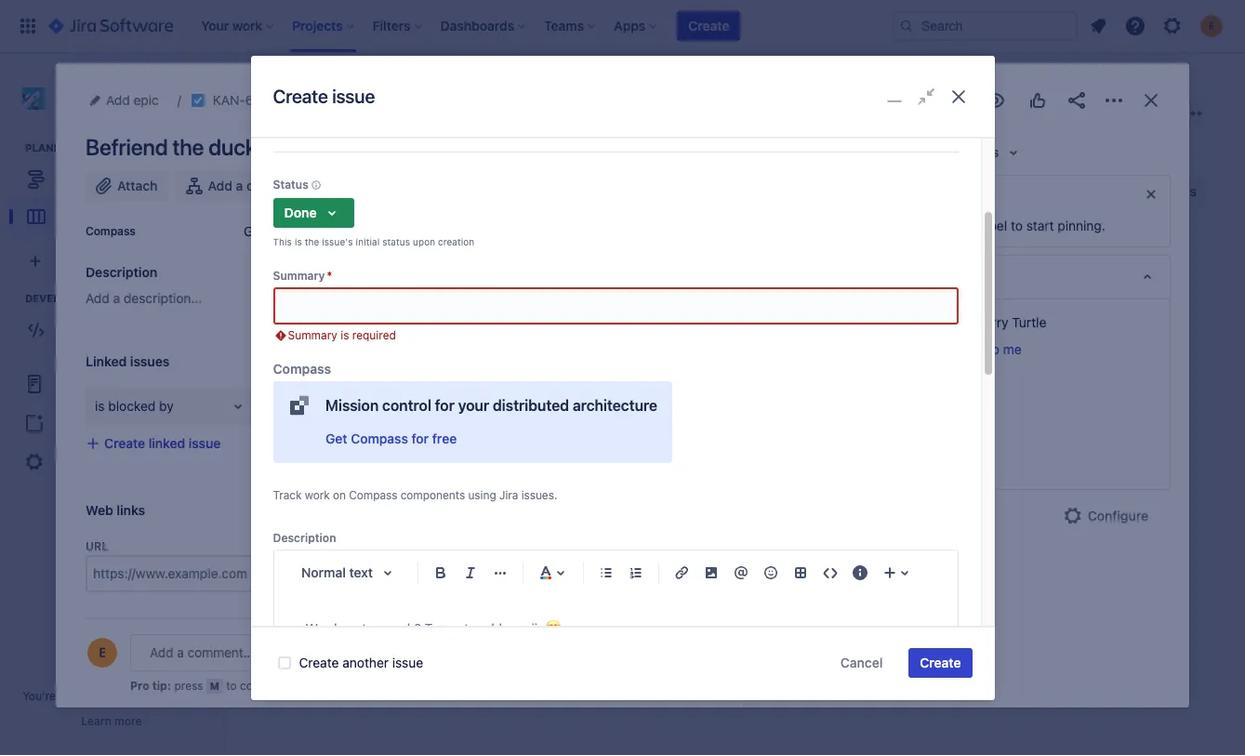 Task type: vqa. For each thing, say whether or not it's contained in the screenshot.
issue's
yes



Task type: locate. For each thing, give the bounding box(es) containing it.
is
[[295, 236, 302, 247], [341, 328, 349, 342]]

add left the "shortcut"
[[57, 415, 81, 430]]

primary element
[[11, 0, 892, 52]]

project down primary element
[[402, 77, 445, 93]]

components
[[401, 489, 465, 503]]

team-
[[81, 689, 112, 703]]

1 horizontal spatial cancel button
[[830, 648, 894, 678]]

0 vertical spatial cancel
[[667, 439, 709, 455]]

add for add a description...
[[86, 290, 110, 306]]

this
[[273, 236, 292, 247]]

is left required at the left of page
[[341, 328, 349, 342]]

0 horizontal spatial kanban
[[78, 81, 125, 97]]

0 horizontal spatial add
[[57, 415, 81, 430]]

1 horizontal spatial create button
[[909, 648, 973, 678]]

menu bar inside befriend the ducks dialog
[[130, 693, 312, 715]]

add left child
[[208, 178, 233, 193]]

description inside befriend the ducks dialog
[[86, 264, 157, 280]]

description down 'work' at the left bottom
[[273, 531, 336, 545]]

compass up 'to do'
[[269, 223, 325, 239]]

web links
[[86, 502, 145, 518]]

project
[[402, 77, 445, 93], [128, 81, 173, 97], [57, 376, 99, 391], [57, 454, 99, 470]]

projects
[[260, 77, 310, 93]]

kanban inside my kanban project software project
[[78, 81, 125, 97]]

summary
[[273, 269, 325, 283], [288, 328, 337, 342]]

to right next
[[923, 218, 936, 233]]

kanban up software
[[78, 81, 125, 97]]

0 vertical spatial cancel button
[[656, 433, 720, 462]]

1 horizontal spatial my
[[332, 77, 350, 93]]

search image
[[900, 19, 914, 33]]

kanban for my kanban project
[[354, 77, 399, 93]]

summary is required
[[288, 328, 396, 342]]

0 horizontal spatial project
[[106, 100, 143, 114]]

is for required
[[341, 328, 349, 342]]

1 horizontal spatial create issue
[[820, 299, 896, 314]]

open image
[[227, 395, 250, 418]]

1 vertical spatial add
[[86, 290, 110, 306]]

1 vertical spatial create issue
[[820, 299, 896, 314]]

summary down summary * on the left top of the page
[[288, 328, 337, 342]]

cancel button
[[656, 433, 720, 462], [830, 648, 894, 678]]

a right in
[[71, 689, 77, 703]]

none text field inside scrollable content region
[[275, 289, 957, 323]]

description...
[[124, 290, 202, 306]]

attach
[[117, 178, 158, 193]]

0 vertical spatial is
[[295, 236, 302, 247]]

Search this board text field
[[262, 175, 348, 208]]

timeline
[[59, 171, 109, 187]]

next to a field label to start pinning.
[[891, 218, 1106, 233]]

newest first image
[[695, 697, 710, 712]]

create another issue
[[299, 655, 423, 671]]

project
[[106, 100, 143, 114], [164, 689, 201, 703]]

1 vertical spatial cancel
[[841, 655, 883, 671]]

assignee
[[801, 314, 850, 328]]

projects link
[[260, 74, 310, 97]]

add inside add a child issue button
[[208, 178, 233, 193]]

1 horizontal spatial kanban
[[354, 77, 399, 93]]

my
[[332, 77, 350, 93], [56, 81, 75, 97]]

0 vertical spatial create button
[[678, 11, 741, 41]]

create button
[[678, 11, 741, 41], [909, 648, 973, 678]]

create issue down details at the top right of the page
[[820, 299, 896, 314]]

automations menu button icon image
[[1112, 102, 1134, 124]]

project up befriend
[[128, 81, 173, 97]]

the inside dialog
[[172, 134, 204, 160]]

1 vertical spatial cancel button
[[830, 648, 894, 678]]

cancel button inside create issue dialog
[[830, 648, 894, 678]]

development
[[25, 292, 105, 304]]

create issue dialog
[[251, 56, 995, 755]]

me
[[1004, 341, 1022, 357]]

add up code link
[[86, 290, 110, 306]]

menu bar
[[130, 693, 312, 715]]

create
[[689, 18, 730, 33], [273, 86, 328, 107], [820, 299, 861, 314], [104, 435, 145, 451], [299, 655, 339, 671], [920, 655, 961, 671]]

2 vertical spatial add
[[57, 415, 81, 430]]

italic ⌘i image
[[459, 562, 481, 584]]

0 vertical spatial project
[[106, 100, 143, 114]]

my up software
[[56, 81, 75, 97]]

None text field
[[275, 289, 957, 323]]

mention image
[[730, 562, 752, 584]]

learn
[[81, 714, 111, 728]]

jira software image
[[48, 15, 173, 37], [48, 15, 173, 37]]

create issue inside button
[[820, 299, 896, 314]]

1 horizontal spatial add
[[86, 290, 110, 306]]

bold ⌘b image
[[429, 562, 452, 584]]

newest first
[[617, 696, 691, 712]]

kanban up board
[[354, 77, 399, 93]]

add inside add shortcut button
[[57, 415, 81, 430]]

0 vertical spatial description
[[86, 264, 157, 280]]

0 horizontal spatial the
[[172, 134, 204, 160]]

a
[[236, 178, 243, 193], [939, 218, 946, 233], [113, 290, 120, 306], [71, 689, 77, 703]]

all
[[139, 696, 155, 712]]

menu bar containing all
[[130, 693, 312, 715]]

1 horizontal spatial description
[[273, 531, 336, 545]]

my inside my kanban project software project
[[56, 81, 75, 97]]

newest
[[617, 696, 663, 712]]

development group
[[9, 291, 222, 355]]

1 vertical spatial create button
[[909, 648, 973, 678]]

description
[[86, 264, 157, 280], [273, 531, 336, 545]]

project inside my kanban project software project
[[128, 81, 173, 97]]

pro
[[130, 679, 149, 693]]

0 horizontal spatial create issue
[[273, 86, 375, 107]]

the up the do
[[305, 236, 319, 247]]

0 vertical spatial add
[[208, 178, 233, 193]]

code link
[[9, 312, 214, 349]]

0 horizontal spatial description
[[86, 264, 157, 280]]

create linked issue button
[[74, 433, 232, 455]]

board
[[59, 208, 94, 224]]

1 horizontal spatial cancel
[[841, 655, 883, 671]]

assign
[[944, 341, 984, 357]]

linked
[[149, 435, 185, 451]]

my kanban project software project
[[56, 81, 173, 114]]

cancel inside create issue dialog
[[841, 655, 883, 671]]

activity
[[86, 670, 133, 686]]

on
[[333, 489, 346, 503]]

1 vertical spatial the
[[305, 236, 319, 247]]

0 vertical spatial summary
[[273, 269, 325, 283]]

issue right child
[[280, 178, 312, 193]]

add image, video, or file image
[[700, 562, 722, 584]]

attach button
[[86, 171, 169, 201]]

kan
[[262, 113, 307, 140]]

https://www.example.com field
[[87, 557, 394, 591]]

jira
[[500, 489, 519, 503]]

0 vertical spatial create issue
[[273, 86, 375, 107]]

1 vertical spatial project
[[164, 689, 201, 703]]

my inside 'link'
[[332, 77, 350, 93]]

board link
[[9, 198, 214, 236]]

group
[[7, 356, 216, 489]]

a left child
[[236, 178, 243, 193]]

another
[[343, 655, 389, 671]]

1 horizontal spatial the
[[305, 236, 319, 247]]

numbered list ⌘⇧7 image
[[625, 562, 647, 584]]

1 vertical spatial is
[[341, 328, 349, 342]]

details
[[801, 269, 845, 285]]

to
[[923, 218, 936, 233], [1011, 218, 1023, 233], [988, 341, 1000, 357], [226, 679, 237, 693]]

add
[[208, 178, 233, 193], [86, 290, 110, 306], [57, 415, 81, 430]]

0 horizontal spatial my
[[56, 81, 75, 97]]

project inside my kanban project software project
[[106, 100, 143, 114]]

history button
[[253, 693, 309, 715]]

kanban inside 'link'
[[354, 77, 399, 93]]

bullet list ⌘⇧8 image
[[595, 562, 617, 584]]

0 horizontal spatial is
[[295, 236, 302, 247]]

project down add shortcut
[[57, 454, 99, 470]]

2 horizontal spatial add
[[208, 178, 233, 193]]

0 horizontal spatial cancel button
[[656, 433, 720, 462]]

create issue
[[273, 86, 375, 107], [820, 299, 896, 314]]

star kan board image
[[1143, 102, 1166, 125]]

track
[[273, 489, 302, 503]]

0 horizontal spatial cancel
[[667, 439, 709, 455]]

comments button
[[168, 693, 246, 715]]

a inside add a child issue button
[[236, 178, 243, 193]]

emoji image
[[760, 562, 782, 584]]

software
[[56, 100, 103, 114]]

description up add a description...
[[86, 264, 157, 280]]

add a description...
[[86, 290, 202, 306]]

create issue up kan board
[[273, 86, 375, 107]]

1 horizontal spatial is
[[341, 328, 349, 342]]

project pages link
[[7, 364, 216, 405]]

compass
[[269, 223, 325, 239], [86, 224, 136, 238], [273, 361, 331, 376], [349, 489, 398, 503]]

board
[[311, 113, 368, 140]]

this is the issue's initial status upon creation
[[273, 236, 475, 247]]

0 horizontal spatial create button
[[678, 11, 741, 41]]

required
[[352, 328, 396, 342]]

add a child issue button
[[176, 171, 323, 201]]

1 vertical spatial summary
[[288, 328, 337, 342]]

add a child issue
[[208, 178, 312, 193]]

settings
[[103, 454, 151, 470]]

issue
[[332, 86, 375, 107], [280, 178, 312, 193], [864, 299, 896, 314], [189, 435, 221, 451], [392, 655, 423, 671]]

kan board
[[262, 113, 368, 140]]

summary for summary *
[[273, 269, 325, 283]]

issue right another
[[392, 655, 423, 671]]

scrollable content region
[[251, 137, 995, 755]]

summary for summary is required
[[288, 328, 337, 342]]

summary left *
[[273, 269, 325, 283]]

the left the ducks
[[172, 134, 204, 160]]

insights
[[1148, 183, 1197, 199]]

1 vertical spatial description
[[273, 531, 336, 545]]

my up board
[[332, 77, 350, 93]]

code snippet image
[[819, 562, 841, 584]]

create inside befriend the ducks dialog
[[104, 435, 145, 451]]

Add a description... field
[[413, 557, 719, 591]]

is right this
[[295, 236, 302, 247]]

to left me
[[988, 341, 1000, 357]]

0 vertical spatial the
[[172, 134, 204, 160]]

label
[[979, 218, 1008, 233]]

initial
[[356, 236, 380, 247]]

issue right the assignee at the top right of the page
[[864, 299, 896, 314]]

error image
[[273, 328, 288, 343]]



Task type: describe. For each thing, give the bounding box(es) containing it.
configure
[[1088, 508, 1149, 524]]

show:
[[86, 696, 122, 712]]

project down 'linked' on the top left of the page
[[57, 376, 99, 391]]

history
[[259, 696, 303, 712]]

6
[[245, 92, 254, 108]]

comments
[[173, 696, 240, 712]]

insights image
[[1122, 180, 1145, 203]]

discard & close image
[[946, 84, 973, 110]]

project settings
[[57, 454, 151, 470]]

my kanban project link
[[332, 74, 445, 97]]

group containing project pages
[[7, 356, 216, 489]]

status
[[273, 178, 309, 192]]

timeline link
[[9, 161, 214, 198]]

my kanban project
[[332, 77, 445, 93]]

track work on compass components using jira issues.
[[273, 489, 558, 503]]

Search field
[[892, 11, 1078, 41]]

m
[[210, 680, 219, 692]]

issue right linked
[[189, 435, 221, 451]]

cancel button inside befriend the ducks dialog
[[656, 433, 720, 462]]

is for the
[[295, 236, 302, 247]]

a left "field"
[[939, 218, 946, 233]]

befriend the ducks
[[86, 134, 267, 160]]

linked
[[86, 353, 127, 369]]

issue up board
[[332, 86, 375, 107]]

description inside scrollable content region
[[273, 531, 336, 545]]

more
[[114, 714, 142, 728]]

befriend
[[86, 134, 168, 160]]

details element
[[789, 255, 1171, 300]]

do
[[293, 255, 310, 269]]

managed
[[112, 689, 161, 703]]

tip:
[[152, 679, 171, 693]]

befriend the ducks dialog
[[56, 63, 1190, 755]]

issues.
[[522, 489, 558, 503]]

to right m
[[226, 679, 237, 693]]

create column image
[[1051, 244, 1073, 266]]

web
[[86, 502, 113, 518]]

url
[[86, 540, 108, 553]]

configure link
[[1051, 501, 1160, 531]]

create issue button
[[790, 290, 1032, 324]]

link issue image
[[338, 175, 360, 197]]

to inside button
[[988, 341, 1000, 357]]

in
[[59, 689, 68, 703]]

child
[[247, 178, 276, 193]]

hide message image
[[1140, 183, 1163, 206]]

linked issues
[[86, 353, 170, 369]]

learn more button
[[81, 714, 142, 729]]

create banner
[[0, 0, 1246, 52]]

issues
[[130, 353, 170, 369]]

links
[[117, 502, 145, 518]]

creation
[[438, 236, 475, 247]]

create button inside primary element
[[678, 11, 741, 41]]

newest first button
[[606, 693, 721, 715]]

kanban for my kanban project software project
[[78, 81, 125, 97]]

info panel image
[[849, 562, 871, 584]]

to left start
[[1011, 218, 1023, 233]]

pro tip: press m to comment
[[130, 679, 289, 693]]

table image
[[789, 562, 812, 584]]

assign to me
[[944, 341, 1022, 357]]

create issue inside dialog
[[273, 86, 375, 107]]

project inside 'link'
[[402, 77, 445, 93]]

get compass
[[244, 223, 325, 239]]

profile image of eloisefrancis23 image
[[87, 638, 117, 668]]

kan-6 link
[[213, 89, 254, 112]]

my for my kanban project
[[332, 77, 350, 93]]

start
[[1027, 218, 1055, 233]]

my for my kanban project software project
[[56, 81, 75, 97]]

project settings link
[[7, 442, 216, 483]]

first
[[667, 696, 691, 712]]

press
[[174, 679, 203, 693]]

planning group
[[9, 141, 222, 241]]

status
[[383, 236, 410, 247]]

the inside scrollable content region
[[305, 236, 319, 247]]

planning
[[25, 142, 81, 154]]

all button
[[133, 693, 160, 715]]

add shortcut
[[57, 415, 135, 430]]

cancel inside befriend the ducks dialog
[[667, 439, 709, 455]]

shortcut
[[84, 415, 135, 430]]

text color image
[[549, 562, 572, 584]]

get
[[244, 223, 265, 239]]

compass down error icon
[[273, 361, 331, 376]]

create linked issue
[[104, 435, 221, 451]]

using
[[468, 489, 496, 503]]

close image
[[1140, 89, 1163, 112]]

next
[[894, 218, 920, 233]]

code
[[59, 322, 91, 337]]

pinning.
[[1058, 218, 1106, 233]]

insights button
[[1111, 177, 1208, 207]]

Add a comment… field
[[130, 634, 721, 672]]

group
[[961, 185, 997, 197]]

link
[[411, 540, 434, 553]]

field
[[950, 218, 976, 233]]

Description - Main content area, start typing to enter text. text field
[[306, 618, 926, 640]]

text
[[437, 540, 458, 553]]

comment
[[240, 679, 289, 693]]

create button inside dialog
[[909, 648, 973, 678]]

you're in a team-managed project
[[22, 689, 201, 703]]

issue's
[[322, 236, 353, 247]]

ducks
[[209, 134, 267, 160]]

compass down board
[[86, 224, 136, 238]]

assign to me button
[[944, 340, 1152, 359]]

to do
[[274, 255, 310, 269]]

by
[[1000, 185, 1014, 197]]

upon
[[413, 236, 435, 247]]

kan-
[[213, 92, 245, 108]]

add shortcut button
[[7, 405, 216, 442]]

kan-6
[[213, 92, 254, 108]]

a up code link
[[113, 290, 120, 306]]

add for add a child issue
[[208, 178, 233, 193]]

create inside primary element
[[689, 18, 730, 33]]

1 horizontal spatial project
[[164, 689, 201, 703]]

to
[[274, 255, 290, 269]]

link image
[[670, 562, 693, 584]]

compass right on
[[349, 489, 398, 503]]

add for add shortcut
[[57, 415, 81, 430]]



